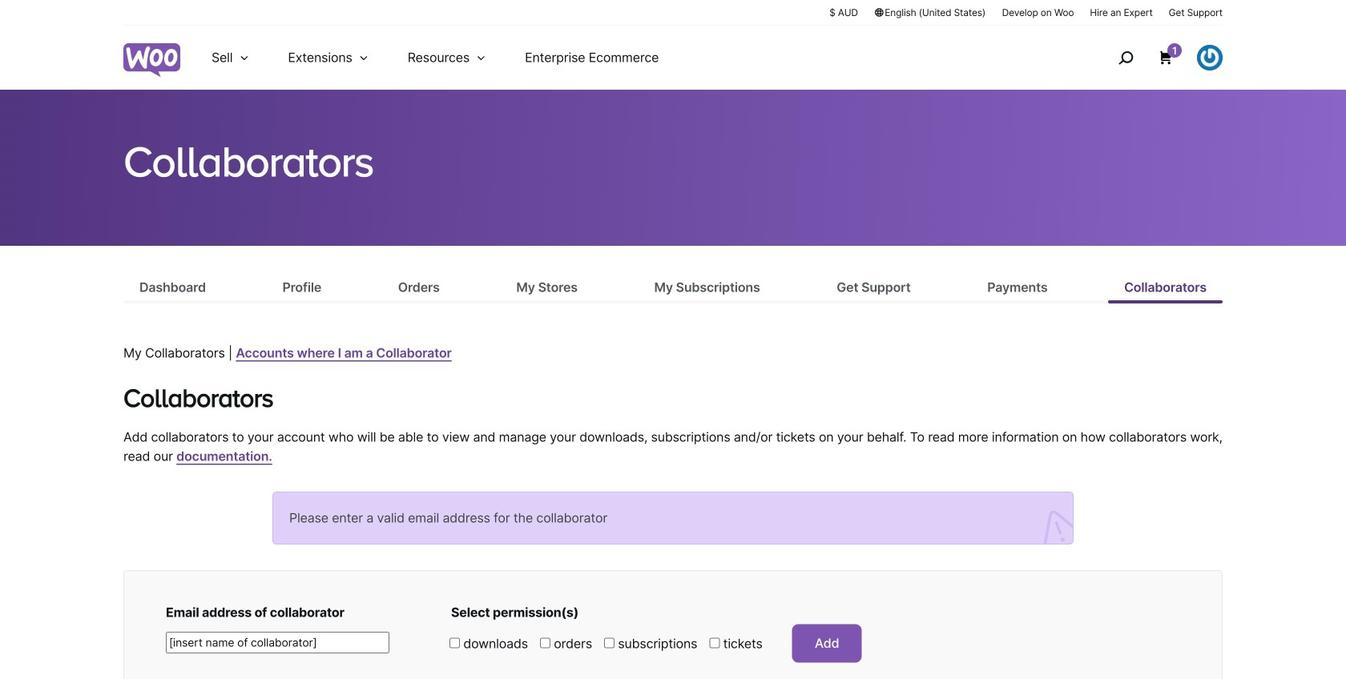 Task type: describe. For each thing, give the bounding box(es) containing it.
open account menu image
[[1198, 45, 1223, 71]]



Task type: locate. For each thing, give the bounding box(es) containing it.
search image
[[1114, 45, 1139, 71]]

None checkbox
[[710, 639, 720, 649]]

None checkbox
[[450, 639, 460, 649], [540, 639, 551, 649], [605, 639, 615, 649], [450, 639, 460, 649], [540, 639, 551, 649], [605, 639, 615, 649]]

service navigation menu element
[[1085, 32, 1223, 84]]



